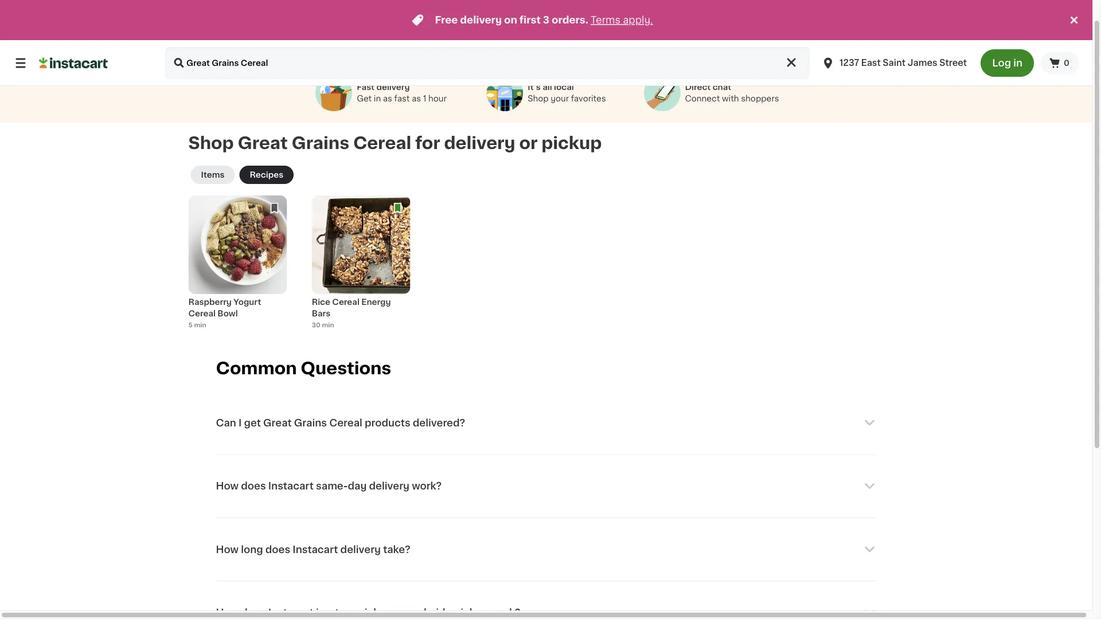 Task type: locate. For each thing, give the bounding box(es) containing it.
rice cereal energy bars
[[312, 298, 391, 318]]

how
[[216, 482, 239, 492], [216, 545, 239, 555], [216, 608, 239, 618]]

i
[[239, 418, 242, 428]]

2 vertical spatial how
[[216, 608, 239, 618]]

does inside dropdown button
[[241, 608, 266, 618]]

james
[[908, 59, 937, 67]]

1237 east saint james street button
[[821, 47, 967, 79]]

work? inside dropdown button
[[412, 482, 442, 492]]

same-
[[316, 482, 348, 492]]

2 recipe card group from the left
[[312, 196, 410, 337]]

or down it's
[[519, 135, 538, 151]]

delivery
[[460, 15, 502, 25], [376, 83, 410, 91], [444, 135, 515, 151], [369, 482, 410, 492], [340, 545, 381, 555]]

min right 30
[[322, 322, 334, 329]]

recipes
[[250, 171, 283, 179]]

cereal up 5 min
[[188, 310, 216, 318]]

2 how from the top
[[216, 545, 239, 555]]

great
[[238, 135, 288, 151], [263, 418, 292, 428]]

take?
[[383, 545, 410, 555]]

fast
[[357, 83, 375, 91]]

0 vertical spatial work?
[[412, 482, 442, 492]]

pickup right the curbside
[[454, 608, 488, 618]]

long
[[241, 545, 263, 555]]

does for how does instacart same-day delivery work?
[[241, 482, 266, 492]]

raspberry yogurt cereal bowl
[[188, 298, 261, 318]]

0 vertical spatial does
[[241, 482, 266, 492]]

how long does instacart delivery take? button
[[216, 529, 877, 571]]

east
[[861, 59, 881, 67]]

delivered?
[[413, 418, 465, 428]]

curbside
[[407, 608, 452, 618]]

1 horizontal spatial or
[[519, 135, 538, 151]]

recipes button
[[239, 166, 294, 184]]

log in button
[[981, 49, 1034, 77]]

1 vertical spatial how
[[216, 545, 239, 555]]

grains inside can i get great grains cereal products delivered? dropdown button
[[294, 418, 327, 428]]

0 horizontal spatial work?
[[412, 482, 442, 492]]

can i get great grains cereal products delivered? button
[[216, 403, 877, 444]]

3 how from the top
[[216, 608, 239, 618]]

instacart for same-
[[268, 482, 314, 492]]

bowl
[[218, 310, 238, 318]]

2 min from the left
[[322, 322, 334, 329]]

0 horizontal spatial min
[[194, 322, 206, 329]]

recipe card group containing rice cereal energy bars
[[312, 196, 410, 337]]

cereal inside raspberry yogurt cereal bowl
[[188, 310, 216, 318]]

it's all local
[[528, 83, 574, 91]]

30
[[312, 322, 320, 329]]

1 horizontal spatial work?
[[491, 608, 521, 618]]

pickup right store
[[358, 608, 392, 618]]

or left the curbside
[[395, 608, 405, 618]]

how for how does instacart in-store pickup or curbside pickup work?
[[216, 608, 239, 618]]

1 vertical spatial great
[[263, 418, 292, 428]]

common
[[216, 361, 297, 377]]

1 vertical spatial or
[[395, 608, 405, 618]]

1 vertical spatial work?
[[491, 608, 521, 618]]

grains
[[292, 135, 349, 151], [294, 418, 327, 428]]

cereal inside rice cereal energy bars
[[332, 298, 360, 306]]

1 horizontal spatial min
[[322, 322, 334, 329]]

delivery right day
[[369, 482, 410, 492]]

1 vertical spatial grains
[[294, 418, 327, 428]]

in
[[1014, 58, 1023, 68]]

cereal left products
[[329, 418, 362, 428]]

1 min from the left
[[194, 322, 206, 329]]

1 how from the top
[[216, 482, 239, 492]]

0 vertical spatial grains
[[292, 135, 349, 151]]

delivery left the on on the top left
[[460, 15, 502, 25]]

chat
[[713, 83, 731, 91]]

terms apply. link
[[591, 15, 653, 25]]

5
[[188, 322, 193, 329]]

how does instacart same-day delivery work?
[[216, 482, 442, 492]]

pickup
[[542, 135, 602, 151], [358, 608, 392, 618], [454, 608, 488, 618]]

items button
[[191, 166, 235, 184]]

does for how does instacart in-store pickup or curbside pickup work?
[[241, 608, 266, 618]]

or
[[519, 135, 538, 151], [395, 608, 405, 618]]

0 vertical spatial or
[[519, 135, 538, 151]]

direct
[[685, 83, 711, 91]]

how inside dropdown button
[[216, 608, 239, 618]]

0 horizontal spatial pickup
[[358, 608, 392, 618]]

log
[[992, 58, 1011, 68]]

can
[[216, 418, 236, 428]]

on
[[504, 15, 517, 25]]

instacart inside dropdown button
[[268, 608, 314, 618]]

0 vertical spatial how
[[216, 482, 239, 492]]

or for pickup
[[395, 608, 405, 618]]

does
[[241, 482, 266, 492], [265, 545, 290, 555], [241, 608, 266, 618]]

great up recipes button
[[238, 135, 288, 151]]

cereal
[[353, 135, 411, 151], [332, 298, 360, 306], [188, 310, 216, 318], [329, 418, 362, 428]]

1 vertical spatial instacart
[[293, 545, 338, 555]]

pickup down local
[[542, 135, 602, 151]]

min
[[194, 322, 206, 329], [322, 322, 334, 329]]

how for how does instacart same-day delivery work?
[[216, 482, 239, 492]]

cereal left 'for'
[[353, 135, 411, 151]]

delivery right 'for'
[[444, 135, 515, 151]]

cereal right rice
[[332, 298, 360, 306]]

2 vertical spatial instacart
[[268, 608, 314, 618]]

2 vertical spatial does
[[241, 608, 266, 618]]

free delivery on first 3 orders. terms apply.
[[435, 15, 653, 25]]

or inside dropdown button
[[395, 608, 405, 618]]

0 horizontal spatial recipe card group
[[188, 196, 287, 337]]

None search field
[[165, 47, 810, 79]]

0 horizontal spatial or
[[395, 608, 405, 618]]

0 vertical spatial instacart
[[268, 482, 314, 492]]

for
[[415, 135, 440, 151]]

work?
[[412, 482, 442, 492], [491, 608, 521, 618]]

great right get
[[263, 418, 292, 428]]

min right "5"
[[194, 322, 206, 329]]

recipe card group containing raspberry yogurt cereal bowl
[[188, 196, 287, 337]]

1 horizontal spatial recipe card group
[[312, 196, 410, 337]]

recipe card group
[[188, 196, 287, 337], [312, 196, 410, 337]]

rice
[[312, 298, 330, 306]]

local
[[554, 83, 574, 91]]

1 recipe card group from the left
[[188, 196, 287, 337]]

log in
[[992, 58, 1023, 68]]

yogurt
[[234, 298, 261, 306]]

how for how long does instacart delivery take?
[[216, 545, 239, 555]]

instacart
[[268, 482, 314, 492], [293, 545, 338, 555], [268, 608, 314, 618]]

can i get great grains cereal products delivered?
[[216, 418, 465, 428]]

apply.
[[623, 15, 653, 25]]



Task type: vqa. For each thing, say whether or not it's contained in the screenshot.
Delivery in the limited time offer region
yes



Task type: describe. For each thing, give the bounding box(es) containing it.
terms
[[591, 15, 621, 25]]

1 horizontal spatial pickup
[[454, 608, 488, 618]]

bars
[[312, 310, 331, 318]]

common questions
[[216, 361, 391, 377]]

delivery left take?
[[340, 545, 381, 555]]

0 vertical spatial great
[[238, 135, 288, 151]]

first
[[520, 15, 541, 25]]

1237 east saint james street
[[840, 59, 967, 67]]

questions
[[301, 361, 391, 377]]

shop great grains cereal for delivery or pickup
[[188, 135, 602, 151]]

it's
[[528, 83, 541, 91]]

5 min
[[188, 322, 206, 329]]

0 button
[[1041, 52, 1079, 75]]

great inside dropdown button
[[263, 418, 292, 428]]

1 vertical spatial does
[[265, 545, 290, 555]]

get
[[244, 418, 261, 428]]

how does instacart in-store pickup or curbside pickup work? button
[[216, 593, 877, 619]]

how does instacart in-store pickup or curbside pickup work?
[[216, 608, 521, 618]]

direct chat
[[685, 83, 731, 91]]

orders.
[[552, 15, 588, 25]]

fast delivery
[[357, 83, 410, 91]]

day
[[348, 482, 367, 492]]

instacart for in-
[[268, 608, 314, 618]]

3
[[543, 15, 549, 25]]

energy
[[361, 298, 391, 306]]

or for delivery
[[519, 135, 538, 151]]

work? inside dropdown button
[[491, 608, 521, 618]]

30 min
[[312, 322, 334, 329]]

how does instacart same-day delivery work? button
[[216, 466, 877, 507]]

free
[[435, 15, 458, 25]]

all
[[543, 83, 552, 91]]

saint
[[883, 59, 906, 67]]

1237
[[840, 59, 859, 67]]

Search field
[[165, 47, 810, 79]]

0
[[1064, 59, 1070, 67]]

min for bowl
[[194, 322, 206, 329]]

min for bars
[[322, 322, 334, 329]]

limited time offer region
[[0, 0, 1067, 40]]

delivery right 'fast'
[[376, 83, 410, 91]]

cereal inside can i get great grains cereal products delivered? dropdown button
[[329, 418, 362, 428]]

2 horizontal spatial pickup
[[542, 135, 602, 151]]

store
[[330, 608, 356, 618]]

1237 east saint james street button
[[814, 47, 974, 79]]

in-
[[316, 608, 330, 618]]

delivery inside limited time offer region
[[460, 15, 502, 25]]

items
[[201, 171, 224, 179]]

shop
[[188, 135, 234, 151]]

street
[[940, 59, 967, 67]]

instacart logo image
[[39, 56, 108, 70]]

raspberry
[[188, 298, 232, 306]]

how long does instacart delivery take?
[[216, 545, 410, 555]]

products
[[365, 418, 410, 428]]



